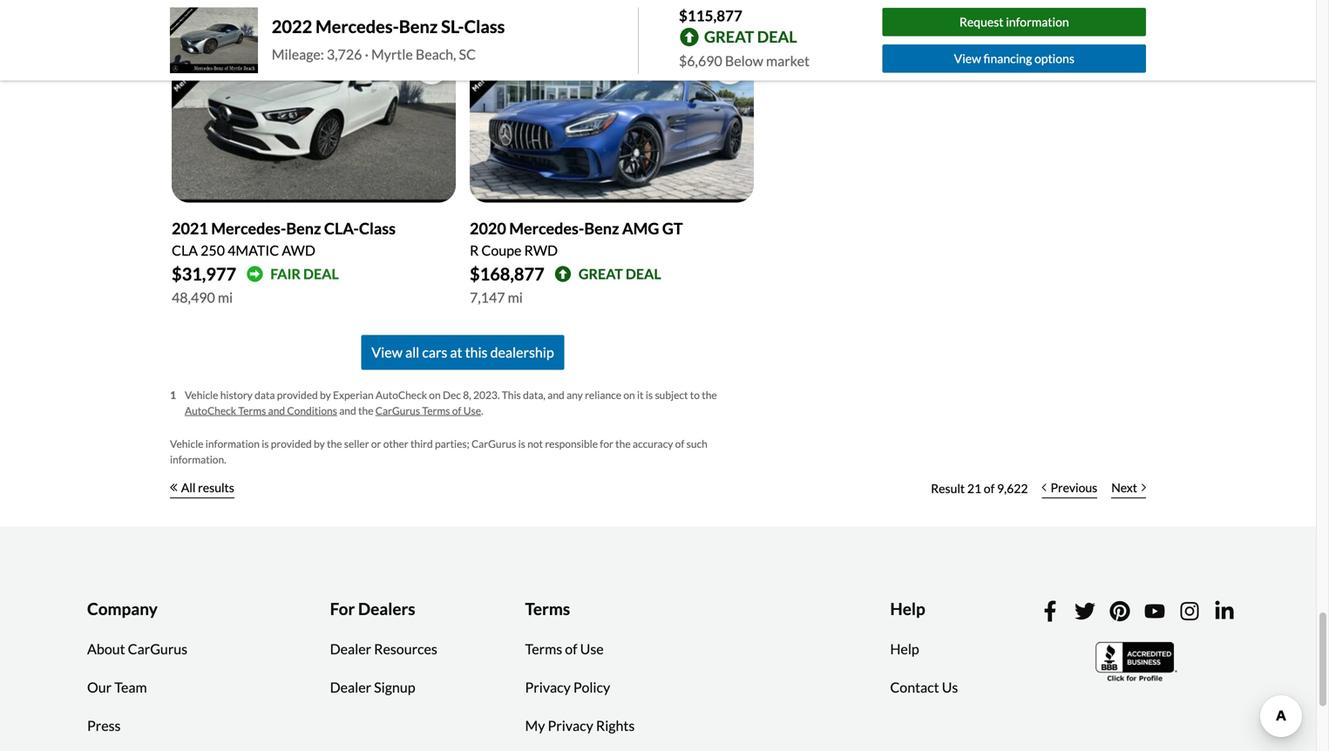 Task type: locate. For each thing, give the bounding box(es) containing it.
deal
[[757, 27, 797, 46]]

1 mi from the left
[[218, 289, 233, 306]]

privacy
[[525, 679, 571, 696], [548, 718, 594, 735]]

and left any
[[548, 389, 565, 402]]

amg
[[622, 219, 659, 238]]

dealer for dealer resources
[[330, 641, 371, 658]]

1 horizontal spatial mi
[[508, 289, 523, 306]]

0 horizontal spatial class
[[359, 219, 396, 238]]

information up the information.
[[206, 438, 260, 450]]

privacy policy
[[525, 679, 610, 696]]

by inside 1 vehicle history data provided by experian autocheck on dec 8, 2023. this data, and any reliance on it is subject to the autocheck terms and conditions and the cargurus terms of use .
[[320, 389, 331, 402]]

about
[[87, 641, 125, 658]]

1 vertical spatial class
[[359, 219, 396, 238]]

benz left amg
[[584, 219, 619, 238]]

2 dealer from the top
[[330, 679, 371, 696]]

mercedes- for 2020
[[509, 219, 584, 238]]

cargurus down .
[[472, 438, 516, 450]]

2 mi from the left
[[508, 289, 523, 306]]

view financing options button
[[883, 44, 1146, 73]]

0 horizontal spatial use
[[464, 405, 481, 417]]

benz
[[399, 16, 438, 37], [286, 219, 321, 238], [584, 219, 619, 238]]

0 vertical spatial class
[[464, 16, 505, 37]]

0 vertical spatial provided
[[277, 389, 318, 402]]

mercedes- inside 2021 mercedes-benz cla-class cla 250 4matic awd
[[211, 219, 286, 238]]

on left it
[[624, 389, 635, 402]]

dealer signup link
[[317, 669, 429, 707]]

and down experian
[[339, 405, 356, 417]]

my
[[525, 718, 545, 735]]

1 vertical spatial information
[[206, 438, 260, 450]]

provided up conditions
[[277, 389, 318, 402]]

0 horizontal spatial deal
[[303, 266, 339, 283]]

view inside button
[[954, 51, 982, 66]]

dealer inside 'link'
[[330, 641, 371, 658]]

mercedes- up rwd
[[509, 219, 584, 238]]

0 vertical spatial use
[[464, 405, 481, 417]]

cargurus up team
[[128, 641, 188, 658]]

by down conditions
[[314, 438, 325, 450]]

7,147
[[470, 289, 505, 306]]

class inside 2021 mercedes-benz cla-class cla 250 4matic awd
[[359, 219, 396, 238]]

8,
[[463, 389, 471, 402]]

sl-
[[441, 16, 464, 37]]

such
[[687, 438, 708, 450]]

autocheck terms and conditions link
[[185, 405, 337, 417]]

click for the bbb business review of this auto listing service in cambridge ma image
[[1096, 640, 1180, 684]]

2022 mercedes-benz sl-class mileage: 3,726 · myrtle beach, sc
[[272, 16, 505, 63]]

0 vertical spatial view
[[954, 51, 982, 66]]

great
[[704, 27, 754, 46]]

1 horizontal spatial benz
[[399, 16, 438, 37]]

1 horizontal spatial use
[[580, 641, 604, 658]]

seller
[[344, 438, 369, 450]]

1 vertical spatial by
[[314, 438, 325, 450]]

is left not
[[518, 438, 526, 450]]

on
[[429, 389, 441, 402], [624, 389, 635, 402]]

2 help from the top
[[890, 641, 920, 658]]

0 vertical spatial information
[[1006, 15, 1069, 29]]

provided down conditions
[[271, 438, 312, 450]]

1 horizontal spatial deal
[[626, 266, 661, 283]]

the left 'seller'
[[327, 438, 342, 450]]

1 vertical spatial dealer
[[330, 679, 371, 696]]

is right it
[[646, 389, 653, 402]]

use
[[464, 405, 481, 417], [580, 641, 604, 658]]

cargurus inside 1 vehicle history data provided by experian autocheck on dec 8, 2023. this data, and any reliance on it is subject to the autocheck terms and conditions and the cargurus terms of use .
[[376, 405, 420, 417]]

benz up beach,
[[399, 16, 438, 37]]

vehicle inside 1 vehicle history data provided by experian autocheck on dec 8, 2023. this data, and any reliance on it is subject to the autocheck terms and conditions and the cargurus terms of use .
[[185, 389, 218, 402]]

mi down $31,977
[[218, 289, 233, 306]]

request information
[[960, 15, 1069, 29]]

help up help link
[[890, 599, 926, 619]]

the
[[702, 389, 717, 402], [358, 405, 374, 417], [327, 438, 342, 450], [616, 438, 631, 450]]

terms of use link
[[512, 630, 617, 669]]

view financing options
[[954, 51, 1075, 66]]

deal
[[303, 266, 339, 283], [626, 266, 661, 283]]

by
[[320, 389, 331, 402], [314, 438, 325, 450]]

2 horizontal spatial benz
[[584, 219, 619, 238]]

coupe
[[482, 242, 522, 259]]

information
[[1006, 15, 1069, 29], [206, 438, 260, 450]]

next link
[[1105, 470, 1153, 508]]

benz up awd
[[286, 219, 321, 238]]

0 horizontal spatial on
[[429, 389, 441, 402]]

the down experian
[[358, 405, 374, 417]]

great deal image
[[555, 266, 572, 283]]

0 vertical spatial cargurus
[[376, 405, 420, 417]]

view down request
[[954, 51, 982, 66]]

experian
[[333, 389, 374, 402]]

terms up terms of use
[[525, 599, 570, 619]]

1 horizontal spatial is
[[518, 438, 526, 450]]

mi down $168,877
[[508, 289, 523, 306]]

cargurus up the other
[[376, 405, 420, 417]]

1 vertical spatial vehicle
[[170, 438, 204, 450]]

2 horizontal spatial is
[[646, 389, 653, 402]]

$31,977
[[172, 264, 236, 285]]

mercedes- inside 2022 mercedes-benz sl-class mileage: 3,726 · myrtle beach, sc
[[316, 16, 399, 37]]

mercedes- up ·
[[316, 16, 399, 37]]

view left all
[[372, 344, 403, 361]]

chevron left image
[[1042, 484, 1047, 492]]

3,726
[[327, 46, 362, 63]]

privacy right my
[[548, 718, 594, 735]]

of
[[452, 405, 462, 417], [675, 438, 685, 450], [984, 481, 995, 496], [565, 641, 578, 658]]

0 horizontal spatial benz
[[286, 219, 321, 238]]

all
[[405, 344, 420, 361]]

dealer for dealer signup
[[330, 679, 371, 696]]

help inside help link
[[890, 641, 920, 658]]

previous link
[[1035, 470, 1105, 508]]

1 help from the top
[[890, 599, 926, 619]]

information up options
[[1006, 15, 1069, 29]]

1 horizontal spatial autocheck
[[376, 389, 427, 402]]

cla
[[172, 242, 198, 259]]

use up policy
[[580, 641, 604, 658]]

rwd
[[524, 242, 558, 259]]

deal for $168,877
[[626, 266, 661, 283]]

the right to
[[702, 389, 717, 402]]

2 horizontal spatial cargurus
[[472, 438, 516, 450]]

dealership
[[490, 344, 554, 361]]

1 horizontal spatial on
[[624, 389, 635, 402]]

2023.
[[473, 389, 500, 402]]

0 vertical spatial vehicle
[[185, 389, 218, 402]]

view
[[954, 51, 982, 66], [372, 344, 403, 361]]

2 vertical spatial cargurus
[[128, 641, 188, 658]]

2 deal from the left
[[626, 266, 661, 283]]

our team
[[87, 679, 147, 696]]

1 vertical spatial cargurus
[[472, 438, 516, 450]]

0 vertical spatial by
[[320, 389, 331, 402]]

the right "for"
[[616, 438, 631, 450]]

1 vertical spatial view
[[372, 344, 403, 361]]

use down 8,
[[464, 405, 481, 417]]

250
[[201, 242, 225, 259]]

deal right 'great'
[[626, 266, 661, 283]]

1 horizontal spatial and
[[339, 405, 356, 417]]

0 horizontal spatial view
[[372, 344, 403, 361]]

rights
[[596, 718, 635, 735]]

of up privacy policy
[[565, 641, 578, 658]]

1 deal from the left
[[303, 266, 339, 283]]

benz inside 2022 mercedes-benz sl-class mileage: 3,726 · myrtle beach, sc
[[399, 16, 438, 37]]

gt
[[662, 219, 683, 238]]

vehicle right 1 at the left bottom of page
[[185, 389, 218, 402]]

benz inside 2020 mercedes-benz amg gt r coupe rwd
[[584, 219, 619, 238]]

0 vertical spatial privacy
[[525, 679, 571, 696]]

1 horizontal spatial view
[[954, 51, 982, 66]]

dealer resources
[[330, 641, 438, 658]]

0 horizontal spatial autocheck
[[185, 405, 236, 417]]

is down autocheck terms and conditions link at the left bottom of page
[[262, 438, 269, 450]]

and
[[548, 389, 565, 402], [268, 405, 285, 417], [339, 405, 356, 417]]

to
[[690, 389, 700, 402]]

cargurus terms of use link
[[376, 405, 481, 417]]

1 horizontal spatial cargurus
[[376, 405, 420, 417]]

mi for $168,877
[[508, 289, 523, 306]]

2 horizontal spatial and
[[548, 389, 565, 402]]

all results link
[[170, 470, 234, 508]]

mercedes-
[[316, 16, 399, 37], [211, 219, 286, 238], [509, 219, 584, 238]]

autocheck down the history
[[185, 405, 236, 417]]

1 horizontal spatial class
[[464, 16, 505, 37]]

by up conditions
[[320, 389, 331, 402]]

mi
[[218, 289, 233, 306], [508, 289, 523, 306]]

mercedes- up 4matic at the left of page
[[211, 219, 286, 238]]

dealer left signup
[[330, 679, 371, 696]]

0 horizontal spatial cargurus
[[128, 641, 188, 658]]

information inside "button"
[[1006, 15, 1069, 29]]

1 horizontal spatial information
[[1006, 15, 1069, 29]]

market
[[766, 52, 810, 69]]

2021 mercedes-benz cla-class image
[[172, 43, 456, 203]]

0 horizontal spatial information
[[206, 438, 260, 450]]

0 vertical spatial autocheck
[[376, 389, 427, 402]]

benz inside 2021 mercedes-benz cla-class cla 250 4matic awd
[[286, 219, 321, 238]]

fair deal image
[[247, 266, 264, 283]]

help up the contact
[[890, 641, 920, 658]]

options
[[1035, 51, 1075, 66]]

deal for $31,977
[[303, 266, 339, 283]]

$168,877
[[470, 264, 545, 285]]

0 horizontal spatial and
[[268, 405, 285, 417]]

data,
[[523, 389, 546, 402]]

0 horizontal spatial mi
[[218, 289, 233, 306]]

autocheck up cargurus terms of use link on the bottom left of page
[[376, 389, 427, 402]]

help link
[[877, 630, 933, 669]]

contact
[[890, 679, 940, 696]]

financing
[[984, 51, 1032, 66]]

.
[[481, 405, 483, 417]]

mercedes- inside 2020 mercedes-benz amg gt r coupe rwd
[[509, 219, 584, 238]]

of down dec
[[452, 405, 462, 417]]

dealer down for
[[330, 641, 371, 658]]

help
[[890, 599, 926, 619], [890, 641, 920, 658]]

vehicle
[[185, 389, 218, 402], [170, 438, 204, 450]]

class inside 2022 mercedes-benz sl-class mileage: 3,726 · myrtle beach, sc
[[464, 16, 505, 37]]

1 dealer from the top
[[330, 641, 371, 658]]

0 vertical spatial dealer
[[330, 641, 371, 658]]

deal down awd
[[303, 266, 339, 283]]

2 horizontal spatial mercedes-
[[509, 219, 584, 238]]

$115,877
[[679, 7, 743, 24]]

class for cla-
[[359, 219, 396, 238]]

1 vertical spatial provided
[[271, 438, 312, 450]]

0 horizontal spatial mercedes-
[[211, 219, 286, 238]]

0 vertical spatial help
[[890, 599, 926, 619]]

1 horizontal spatial mercedes-
[[316, 16, 399, 37]]

privacy up my
[[525, 679, 571, 696]]

mi for $31,977
[[218, 289, 233, 306]]

information inside vehicle information is provided by the seller or other third parties; cargurus is not responsible for the accuracy of such information.
[[206, 438, 260, 450]]

is inside 1 vehicle history data provided by experian autocheck on dec 8, 2023. this data, and any reliance on it is subject to the autocheck terms and conditions and the cargurus terms of use .
[[646, 389, 653, 402]]

and down 'data'
[[268, 405, 285, 417]]

2022 mercedes-benz sl-class image
[[170, 7, 258, 73]]

of left such
[[675, 438, 685, 450]]

on left dec
[[429, 389, 441, 402]]

vehicle up the information.
[[170, 438, 204, 450]]

dealer
[[330, 641, 371, 658], [330, 679, 371, 696]]

myrtle
[[371, 46, 413, 63]]

1 vertical spatial help
[[890, 641, 920, 658]]

fair
[[271, 266, 301, 283]]



Task type: vqa. For each thing, say whether or not it's contained in the screenshot.
Buy
no



Task type: describe. For each thing, give the bounding box(es) containing it.
our team link
[[74, 669, 160, 707]]

9,622
[[997, 481, 1028, 496]]

result
[[931, 481, 965, 496]]

result 21 of 9,622
[[931, 481, 1028, 496]]

view for view all cars at this dealership
[[372, 344, 403, 361]]

provided inside 1 vehicle history data provided by experian autocheck on dec 8, 2023. this data, and any reliance on it is subject to the autocheck terms and conditions and the cargurus terms of use .
[[277, 389, 318, 402]]

company
[[87, 599, 158, 619]]

21
[[968, 481, 982, 496]]

4matic
[[228, 242, 279, 259]]

resources
[[374, 641, 438, 658]]

information for vehicle
[[206, 438, 260, 450]]

beach,
[[416, 46, 456, 63]]

below
[[725, 52, 764, 69]]

responsible
[[545, 438, 598, 450]]

benz for amg
[[584, 219, 619, 238]]

r
[[470, 242, 479, 259]]

view for view financing options
[[954, 51, 982, 66]]

conditions
[[287, 405, 337, 417]]

next
[[1112, 480, 1138, 495]]

fair deal
[[271, 266, 339, 283]]

awd
[[282, 242, 315, 259]]

chevron right image
[[1142, 484, 1146, 492]]

use inside 1 vehicle history data provided by experian autocheck on dec 8, 2023. this data, and any reliance on it is subject to the autocheck terms and conditions and the cargurus terms of use .
[[464, 405, 481, 417]]

of inside 1 vehicle history data provided by experian autocheck on dec 8, 2023. this data, and any reliance on it is subject to the autocheck terms and conditions and the cargurus terms of use .
[[452, 405, 462, 417]]

mercedes- for 2021
[[211, 219, 286, 238]]

information for request
[[1006, 15, 1069, 29]]

our
[[87, 679, 112, 696]]

previous
[[1051, 480, 1098, 495]]

data
[[255, 389, 275, 402]]

cargurus inside vehicle information is provided by the seller or other third parties; cargurus is not responsible for the accuracy of such information.
[[472, 438, 516, 450]]

for dealers
[[330, 599, 416, 619]]

subject
[[655, 389, 688, 402]]

1
[[170, 389, 176, 402]]

or
[[371, 438, 381, 450]]

2020 mercedes-benz amg gt r coupe rwd
[[470, 219, 683, 259]]

$6,690 below market
[[679, 52, 810, 69]]

7,147 mi
[[470, 289, 523, 306]]

terms up privacy policy
[[525, 641, 563, 658]]

dealers
[[358, 599, 416, 619]]

privacy policy link
[[512, 669, 624, 707]]

terms down 'data'
[[238, 405, 266, 417]]

press
[[87, 718, 121, 735]]

of inside vehicle information is provided by the seller or other third parties; cargurus is not responsible for the accuracy of such information.
[[675, 438, 685, 450]]

about cargurus link
[[74, 630, 201, 669]]

·
[[365, 46, 369, 63]]

dealer signup
[[330, 679, 415, 696]]

dealer resources link
[[317, 630, 451, 669]]

great deal
[[704, 27, 797, 46]]

mercedes- for 2022
[[316, 16, 399, 37]]

view all cars at this dealership
[[372, 344, 554, 361]]

policy
[[574, 679, 610, 696]]

2 on from the left
[[624, 389, 635, 402]]

it
[[637, 389, 644, 402]]

for
[[600, 438, 614, 450]]

contact us link
[[877, 669, 972, 707]]

all results
[[181, 480, 234, 495]]

at
[[450, 344, 463, 361]]

1 vertical spatial autocheck
[[185, 405, 236, 417]]

this
[[502, 389, 521, 402]]

cars
[[422, 344, 448, 361]]

1 vertical spatial use
[[580, 641, 604, 658]]

vehicle information is provided by the seller or other third parties; cargurus is not responsible for the accuracy of such information.
[[170, 438, 708, 466]]

terms down dec
[[422, 405, 450, 417]]

about cargurus
[[87, 641, 188, 658]]

by inside vehicle information is provided by the seller or other third parties; cargurus is not responsible for the accuracy of such information.
[[314, 438, 325, 450]]

2021 mercedes-benz cla-class cla 250 4matic awd
[[172, 219, 396, 259]]

1 vertical spatial privacy
[[548, 718, 594, 735]]

request
[[960, 15, 1004, 29]]

vehicle inside vehicle information is provided by the seller or other third parties; cargurus is not responsible for the accuracy of such information.
[[170, 438, 204, 450]]

any
[[567, 389, 583, 402]]

benz for cla-
[[286, 219, 321, 238]]

1 on from the left
[[429, 389, 441, 402]]

mileage:
[[272, 46, 324, 63]]

2022
[[272, 16, 312, 37]]

cla-
[[324, 219, 359, 238]]

sc
[[459, 46, 476, 63]]

my privacy rights
[[525, 718, 635, 735]]

class for sl-
[[464, 16, 505, 37]]

information.
[[170, 453, 226, 466]]

provided inside vehicle information is provided by the seller or other third parties; cargurus is not responsible for the accuracy of such information.
[[271, 438, 312, 450]]

great deal
[[579, 266, 661, 283]]

view all cars at this dealership link
[[361, 335, 565, 370]]

other
[[383, 438, 409, 450]]

chevron double left image
[[170, 484, 178, 492]]

parties;
[[435, 438, 470, 450]]

1 vehicle history data provided by experian autocheck on dec 8, 2023. this data, and any reliance on it is subject to the autocheck terms and conditions and the cargurus terms of use .
[[170, 389, 717, 417]]

of right 21
[[984, 481, 995, 496]]

2020 mercedes-benz amg gt image
[[470, 43, 754, 203]]

accuracy
[[633, 438, 673, 450]]

my privacy rights link
[[512, 707, 648, 746]]

results
[[198, 480, 234, 495]]

great
[[579, 266, 623, 283]]

not
[[528, 438, 543, 450]]

48,490 mi
[[172, 289, 233, 306]]

benz for sl-
[[399, 16, 438, 37]]

all
[[181, 480, 196, 495]]

us
[[942, 679, 958, 696]]

history
[[220, 389, 253, 402]]

third
[[411, 438, 433, 450]]

0 horizontal spatial is
[[262, 438, 269, 450]]

press link
[[74, 707, 134, 746]]

2020
[[470, 219, 506, 238]]



